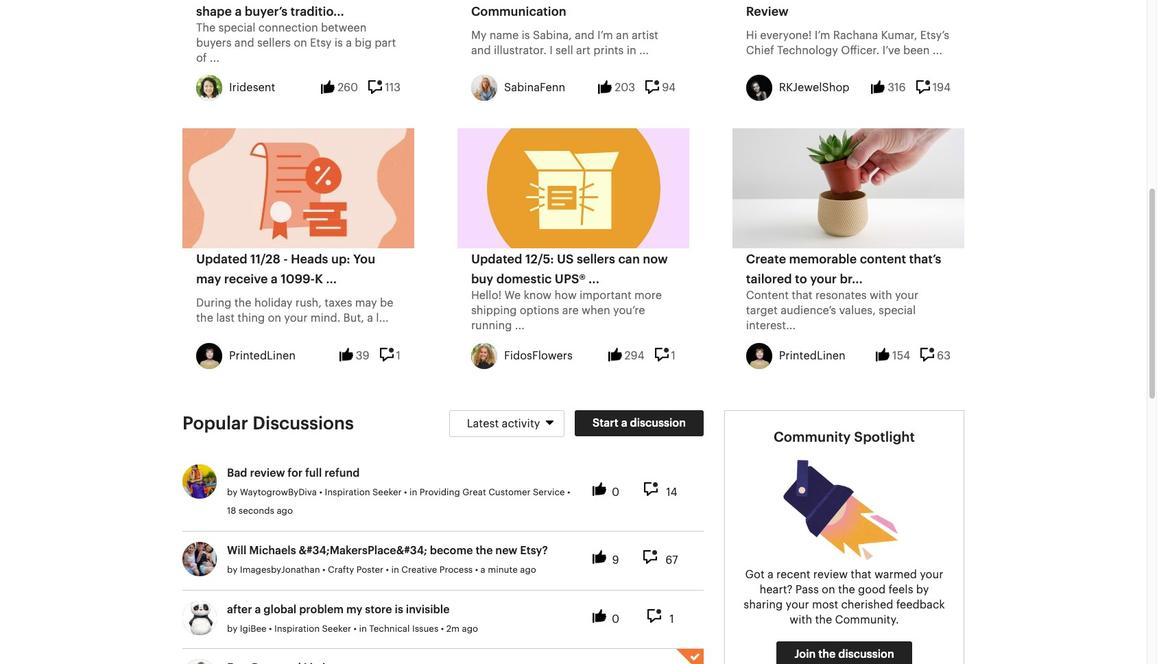 Task type: vqa. For each thing, say whether or not it's contained in the screenshot.


Task type: describe. For each thing, give the bounding box(es) containing it.
that inside the got a recent review that warmed your heart? pass on the good feels by sharing your most cherished feedback with the community.
[[851, 570, 872, 581]]

waytogrowbydiva link
[[240, 485, 317, 501]]

0 text field for 14
[[612, 487, 620, 501]]

process
[[440, 566, 473, 575]]

in providing great customer service
[[410, 488, 565, 497]]

spotlight
[[855, 431, 916, 445]]

2m
[[447, 625, 460, 634]]

i'm inside my name is sabina, and i'm an artist and illustrator. i sell art prints in ...
[[598, 30, 614, 41]]

replies image
[[644, 551, 664, 566]]

1 horizontal spatial is
[[395, 604, 404, 615]]

prints
[[594, 45, 624, 56]]

in for the
[[392, 566, 399, 575]]

printedlinen link for create memorable content that's tailored to your br...
[[780, 348, 846, 363]]

replies element for 260
[[369, 80, 401, 95]]

new
[[496, 546, 518, 556]]

printedlinen for create memorable content that's tailored to your br...
[[780, 350, 846, 361]]

the down most in the bottom of the page
[[816, 615, 833, 626]]

service
[[533, 488, 565, 497]]

the up thing
[[235, 298, 252, 309]]

domestic
[[497, 273, 552, 286]]

... inside updated 11/28 - heads up: you may receive a 1099-k ...
[[326, 273, 337, 286]]

start
[[593, 418, 619, 429]]

that inside create memorable content that's tailored to your br... content that resonates with your target audience's values, special interest...
[[792, 290, 813, 301]]

your down pass
[[786, 600, 810, 611]]

updated 11/28 - heads up: you may receive a 1099-k form from etsy this year element
[[183, 128, 415, 248]]

likes image
[[593, 551, 611, 566]]

after a global problem my store is invisible
[[227, 604, 450, 615]]

create memorable content that's tailored to your br... link
[[747, 253, 942, 286]]

may inside updated 11/28 - heads up: you may receive a 1099-k ...
[[196, 273, 221, 286]]

discussion for start a discussion
[[630, 418, 686, 429]]

etsy's
[[921, 30, 950, 41]]

replies image for 14
[[645, 482, 665, 498]]

latest activity link
[[449, 410, 565, 437]]

full
[[305, 468, 322, 479]]

rkjewelshop image
[[747, 75, 773, 101]]

heads
[[291, 253, 328, 266]]

waytogrowbydiva image
[[183, 464, 217, 499]]

etsy
[[310, 37, 332, 48]]

14
[[667, 487, 678, 498]]

i'm inside hi everyone! i'm rachana kumar, etsy's chief technology officer. i've been ...
[[815, 30, 831, 41]]

are
[[563, 305, 579, 316]]

sharing
[[744, 600, 783, 611]]

likes element containing 294
[[608, 348, 645, 363]]

in for refund
[[410, 488, 418, 497]]

194
[[933, 82, 951, 93]]

294
[[625, 350, 645, 361]]

warmed
[[875, 570, 918, 581]]

316
[[888, 82, 906, 93]]

for
[[288, 468, 303, 479]]

1 down 67 text field
[[670, 614, 675, 625]]

fidosflowers
[[504, 350, 573, 361]]

after
[[227, 604, 252, 615]]

activity
[[502, 418, 540, 429]]

printedlinen image
[[747, 343, 773, 369]]

last
[[216, 313, 235, 324]]

a right 'start'
[[622, 418, 628, 429]]

67
[[666, 555, 679, 566]]

running
[[471, 321, 512, 332]]

your up feedback on the bottom right
[[921, 570, 944, 581]]

in inside my name is sabina, and i'm an artist and illustrator. i sell art prints in ...
[[627, 45, 637, 56]]

sabinafenn image
[[471, 75, 498, 101]]

18 seconds ago
[[227, 507, 293, 516]]

br...
[[840, 273, 863, 286]]

inspiration seeker for refund
[[325, 488, 404, 497]]

1 Replies text field
[[670, 614, 675, 629]]

technical
[[370, 625, 410, 634]]

a inside during the holiday rush, taxes may be the last thing on your mind. but, a l...
[[367, 313, 373, 324]]

more
[[635, 290, 662, 301]]

got a recent review that warmed your heart? pass on the good feels by sharing your most cherished feedback with the community.
[[744, 570, 946, 626]]

technology
[[778, 45, 839, 56]]

us
[[557, 253, 574, 266]]

94
[[662, 82, 676, 93]]

updated 11/28 - heads up: you may receive a 1099-k ...
[[196, 253, 376, 286]]

illustrator.
[[494, 45, 547, 56]]

but,
[[344, 313, 364, 324]]

sellers inside the special connection between buyers and sellers on etsy is a big part of ...
[[257, 37, 291, 48]]

in for my
[[359, 625, 367, 634]]

crafty poster
[[328, 566, 386, 575]]

likes element for ...
[[872, 80, 906, 95]]

poster
[[357, 566, 384, 575]]

chief
[[747, 45, 775, 56]]

important
[[580, 290, 632, 301]]

issues
[[412, 625, 439, 634]]

inspiration seeker for my
[[274, 625, 354, 634]]

start a discussion
[[593, 418, 686, 429]]

technical issues link
[[370, 625, 439, 634]]

providing great customer service link
[[420, 488, 565, 497]]

community.
[[836, 615, 900, 626]]

likes element for sell
[[599, 80, 636, 95]]

now
[[643, 253, 668, 266]]

create memorable content that's tailored to your brand element
[[733, 128, 965, 248]]

... down options
[[515, 321, 525, 332]]

receive
[[224, 273, 268, 286]]

the left "good"
[[839, 585, 856, 596]]

everyone!
[[761, 30, 812, 41]]

with inside create memorable content that's tailored to your br... content that resonates with your target audience's values, special interest...
[[870, 290, 893, 301]]

iridesent link
[[229, 80, 276, 95]]

on inside the got a recent review that warmed your heart? pass on the good feels by sharing your most cherished feedback with the community.
[[822, 585, 836, 596]]

discussions
[[253, 415, 354, 433]]

seeker for my
[[322, 625, 351, 634]]

likes image for 1
[[593, 610, 610, 625]]

taxes
[[325, 298, 352, 309]]

target
[[747, 305, 778, 316]]

a minute ago
[[481, 566, 537, 575]]

1 for updated 11/28 - heads up: you may receive a 1099-k ...
[[396, 350, 401, 361]]

thing
[[238, 313, 265, 324]]

k
[[315, 273, 323, 286]]

a left minute
[[481, 566, 486, 575]]

updated 12/5: us sellers can now buy domestic ups® shipping labels on etsy! element
[[458, 128, 690, 248]]

big
[[355, 37, 372, 48]]

heart?
[[760, 585, 793, 596]]

154
[[893, 350, 911, 361]]

etsy?
[[520, 546, 548, 556]]

1 horizontal spatial ago
[[462, 625, 478, 634]]

sabinafenn
[[504, 82, 566, 93]]

start a discussion link
[[575, 410, 704, 436]]

67 Replies text field
[[666, 555, 679, 570]]

by for after a global problem my store is invisible
[[227, 625, 238, 634]]

bad review for full refund link
[[227, 466, 360, 481]]

ago for refund
[[277, 507, 293, 516]]

on inside the special connection between buyers and sellers on etsy is a big part of ...
[[294, 37, 307, 48]]

by for will michaels &#34;makersplace&#34; become the new etsy?
[[227, 566, 238, 575]]

with inside the got a recent review that warmed your heart? pass on the good feels by sharing your most cherished feedback with the community.
[[790, 615, 813, 626]]

popular
[[183, 415, 249, 433]]

&#34;makersplace&#34;
[[299, 546, 428, 556]]

the right join
[[819, 649, 836, 660]]

0 for 1
[[612, 614, 620, 625]]

buyers
[[196, 37, 232, 48]]

join
[[795, 649, 816, 660]]

14 Replies text field
[[667, 487, 678, 501]]

9 Likes text field
[[613, 555, 619, 570]]

iridesent image
[[196, 75, 222, 101]]

content
[[860, 253, 907, 266]]

latest
[[467, 418, 499, 429]]

updated 11/28 - heads up: you may receive a 1099-k ... link
[[196, 253, 376, 286]]

1 horizontal spatial and
[[471, 45, 491, 56]]

audience's
[[781, 305, 837, 316]]

by imagesbyjonathan
[[227, 566, 320, 575]]

will michaels &#34;makersplace&#34; become the new etsy? link
[[227, 543, 548, 559]]

... inside the special connection between buyers and sellers on etsy is a big part of ...
[[210, 53, 220, 63]]



Task type: locate. For each thing, give the bounding box(es) containing it.
memorable
[[790, 253, 857, 266]]

1 vertical spatial discussion
[[839, 649, 895, 660]]

popular discussions
[[183, 415, 354, 433]]

0 horizontal spatial discussion
[[630, 418, 686, 429]]

during the holiday rush, taxes may be the last thing on your mind. but, a l...
[[196, 298, 394, 324]]

likes element containing 260
[[321, 80, 358, 95]]

0 horizontal spatial printedlinen link
[[229, 348, 296, 363]]

replies element for 203
[[646, 80, 676, 95]]

inspiration seeker down problem
[[274, 625, 354, 634]]

bad review for full refund
[[227, 468, 360, 479]]

you
[[354, 253, 376, 266]]

0 horizontal spatial i'm
[[598, 30, 614, 41]]

fidosflowers link
[[504, 348, 573, 363]]

special right values,
[[879, 305, 916, 316]]

likes element down but, on the top left of page
[[340, 348, 370, 363]]

special inside the special connection between buyers and sellers on etsy is a big part of ...
[[219, 22, 256, 33]]

discussion inside start a discussion link
[[630, 418, 686, 429]]

the left new
[[476, 546, 493, 556]]

0 vertical spatial review
[[250, 468, 285, 479]]

updated inside updated 12/5: us sellers can now buy domestic ups® ... hello! we know how important more shipping options are when you're running ...
[[471, 253, 523, 266]]

1 horizontal spatial special
[[879, 305, 916, 316]]

0 vertical spatial that
[[792, 290, 813, 301]]

cherished
[[842, 600, 894, 611]]

2 vertical spatial on
[[822, 585, 836, 596]]

2 printedlinen from the left
[[780, 350, 846, 361]]

0 vertical spatial on
[[294, 37, 307, 48]]

and up the art
[[575, 30, 595, 41]]

2 printedlinen link from the left
[[780, 348, 846, 363]]

1 vertical spatial replies image
[[648, 610, 668, 625]]

likes image for 14
[[593, 482, 610, 498]]

by up 18
[[227, 488, 238, 497]]

iridesent
[[229, 82, 276, 93]]

printedlinen
[[229, 350, 296, 361], [780, 350, 846, 361]]

may up but, on the top left of page
[[355, 298, 377, 309]]

sellers inside updated 12/5: us sellers can now buy domestic ups® ... hello! we know how important more shipping options are when you're running ...
[[577, 253, 616, 266]]

in down will michaels &#34;makersplace&#34; become the new etsy? link
[[392, 566, 399, 575]]

your down that's
[[896, 290, 919, 301]]

1 likes image from the top
[[593, 482, 610, 498]]

1 horizontal spatial seeker
[[373, 488, 402, 497]]

mind.
[[311, 313, 341, 324]]

with down most in the bottom of the page
[[790, 615, 813, 626]]

1 vertical spatial review
[[814, 570, 848, 581]]

by igibee
[[227, 625, 267, 634]]

likes element containing 39
[[340, 348, 370, 363]]

discussion right 'start'
[[630, 418, 686, 429]]

imagesbyjonathan image
[[183, 542, 217, 576]]

is
[[522, 30, 530, 41], [335, 37, 343, 48], [395, 604, 404, 615]]

rachana
[[834, 30, 879, 41]]

review up the by waytogrowbydiva
[[250, 468, 285, 479]]

discussion down community.
[[839, 649, 895, 660]]

and right buyers
[[235, 37, 254, 48]]

inspiration seeker down refund
[[325, 488, 404, 497]]

1 vertical spatial that
[[851, 570, 872, 581]]

is up in technical issues
[[395, 604, 404, 615]]

that up "good"
[[851, 570, 872, 581]]

0 vertical spatial seeker
[[373, 488, 402, 497]]

1 0 text field from the top
[[612, 487, 620, 501]]

... right k
[[326, 273, 337, 286]]

the down the during on the left of page
[[196, 313, 213, 324]]

likes image down likes image
[[593, 610, 610, 625]]

113
[[385, 82, 401, 93]]

ago right 2m
[[462, 625, 478, 634]]

1 horizontal spatial i'm
[[815, 30, 831, 41]]

feels
[[889, 585, 914, 596]]

0 horizontal spatial seeker
[[322, 625, 351, 634]]

replies image for 1
[[648, 610, 668, 625]]

your down rush, on the top of the page
[[284, 313, 308, 324]]

may inside during the holiday rush, taxes may be the last thing on your mind. but, a l...
[[355, 298, 377, 309]]

latest activity
[[467, 418, 543, 429]]

in technical issues
[[359, 625, 439, 634]]

igibee image
[[183, 601, 217, 635]]

is down between
[[335, 37, 343, 48]]

hi
[[747, 30, 758, 41]]

2m ago
[[447, 625, 478, 634]]

and inside the special connection between buyers and sellers on etsy is a big part of ...
[[235, 37, 254, 48]]

by up feedback on the bottom right
[[917, 585, 930, 596]]

igibee link
[[240, 622, 267, 637]]

reply element right 39
[[380, 348, 401, 363]]

updated up buy
[[471, 253, 523, 266]]

... right of
[[210, 53, 220, 63]]

printedlinen for updated 11/28 - heads up: you may receive a 1099-k ...
[[229, 350, 296, 361]]

hello!
[[471, 290, 502, 301]]

a inside the special connection between buyers and sellers on etsy is a big part of ...
[[346, 37, 352, 48]]

0 horizontal spatial is
[[335, 37, 343, 48]]

0 horizontal spatial printedlinen
[[229, 350, 296, 361]]

on down the connection
[[294, 37, 307, 48]]

got
[[746, 570, 765, 581]]

0 horizontal spatial review
[[250, 468, 285, 479]]

0 vertical spatial discussion
[[630, 418, 686, 429]]

1 printedlinen from the left
[[229, 350, 296, 361]]

a right got in the bottom right of the page
[[768, 570, 774, 581]]

been
[[904, 45, 930, 56]]

0 vertical spatial inspiration
[[325, 488, 370, 497]]

11/28
[[251, 253, 281, 266]]

i'm up technology
[[815, 30, 831, 41]]

by inside the got a recent review that warmed your heart? pass on the good feels by sharing your most cherished feedback with the community.
[[917, 585, 930, 596]]

0 left '14'
[[612, 487, 620, 498]]

updated inside updated 11/28 - heads up: you may receive a 1099-k ...
[[196, 253, 248, 266]]

special
[[219, 22, 256, 33], [879, 305, 916, 316]]

1 horizontal spatial inspiration
[[325, 488, 370, 497]]

replies element for 154
[[921, 348, 951, 363]]

kumar,
[[882, 30, 918, 41]]

ago down waytogrowbydiva link
[[277, 507, 293, 516]]

likes element containing 203
[[599, 80, 636, 95]]

connection
[[259, 22, 318, 33]]

1 horizontal spatial reply element
[[655, 348, 676, 363]]

in left providing
[[410, 488, 418, 497]]

by for bad review for full refund
[[227, 488, 238, 497]]

... up important
[[589, 273, 600, 286]]

ago down etsy?
[[520, 566, 537, 575]]

likes element containing 154
[[877, 348, 911, 363]]

discussion for join the discussion
[[839, 649, 895, 660]]

1 i'm from the left
[[598, 30, 614, 41]]

a left the l... at the left top
[[367, 313, 373, 324]]

is inside my name is sabina, and i'm an artist and illustrator. i sell art prints in ...
[[522, 30, 530, 41]]

updated
[[196, 253, 248, 266], [471, 253, 523, 266]]

replies element containing 63
[[921, 348, 951, 363]]

join the discussion
[[795, 649, 895, 660]]

0 horizontal spatial reply element
[[380, 348, 401, 363]]

in down an at the right top
[[627, 45, 637, 56]]

likes element containing 316
[[872, 80, 906, 95]]

reply element for updated 11/28 - heads up: you may receive a 1099-k ...
[[380, 348, 401, 363]]

1 vertical spatial ago
[[520, 566, 537, 575]]

reply element
[[380, 348, 401, 363], [655, 348, 676, 363]]

on up most in the bottom of the page
[[822, 585, 836, 596]]

michaels
[[249, 546, 296, 556]]

replies element right 260
[[369, 80, 401, 95]]

creative
[[402, 566, 437, 575]]

i
[[550, 45, 553, 56]]

replies element right 316
[[917, 80, 951, 95]]

1 updated from the left
[[196, 253, 248, 266]]

a left 'big' at the left top of page
[[346, 37, 352, 48]]

printedlinen link
[[229, 348, 296, 363], [780, 348, 846, 363]]

1 vertical spatial special
[[879, 305, 916, 316]]

printedlinen link for updated 11/28 - heads up: you may receive a 1099-k ...
[[229, 348, 296, 363]]

updated for receive
[[196, 253, 248, 266]]

buy
[[471, 273, 494, 286]]

likes image right service
[[593, 482, 610, 498]]

updated 12/5: us sellers can now buy domestic ups® ... link
[[471, 253, 668, 286]]

1 vertical spatial 0 text field
[[612, 614, 620, 629]]

0 horizontal spatial special
[[219, 22, 256, 33]]

likes element for big
[[321, 80, 358, 95]]

is up illustrator.
[[522, 30, 530, 41]]

is inside the special connection between buyers and sellers on etsy is a big part of ...
[[335, 37, 343, 48]]

0 horizontal spatial may
[[196, 273, 221, 286]]

1 horizontal spatial updated
[[471, 253, 523, 266]]

0 vertical spatial 0 text field
[[612, 487, 620, 501]]

12/5:
[[526, 253, 554, 266]]

1 horizontal spatial may
[[355, 298, 377, 309]]

0 text field for 1
[[612, 614, 620, 629]]

community spotlight heading
[[774, 431, 916, 445]]

likes element left 63
[[877, 348, 911, 363]]

interest...
[[747, 321, 796, 332]]

may up the during on the left of page
[[196, 273, 221, 286]]

your inside during the holiday rush, taxes may be the last thing on your mind. but, a l...
[[284, 313, 308, 324]]

1 printedlinen link from the left
[[229, 348, 296, 363]]

inspiration seeker
[[325, 488, 404, 497], [274, 625, 354, 634]]

and down my on the left top of the page
[[471, 45, 491, 56]]

replies element right the '154'
[[921, 348, 951, 363]]

providing
[[420, 488, 460, 497]]

can
[[619, 253, 640, 266]]

replies image left 1 replies text box
[[648, 610, 668, 625]]

inspiration down the global
[[274, 625, 320, 634]]

0 vertical spatial with
[[870, 290, 893, 301]]

of
[[196, 53, 207, 63]]

2 horizontal spatial ago
[[520, 566, 537, 575]]

tailored
[[747, 273, 793, 286]]

likes element down you're
[[608, 348, 645, 363]]

ago
[[277, 507, 293, 516], [520, 566, 537, 575], [462, 625, 478, 634]]

9
[[613, 555, 619, 566]]

1 horizontal spatial sellers
[[577, 253, 616, 266]]

by down the after
[[227, 625, 238, 634]]

1 horizontal spatial that
[[851, 570, 872, 581]]

join the discussion link
[[777, 642, 913, 664]]

fidosflowers image
[[471, 343, 498, 369]]

rkjewelshop
[[780, 82, 850, 93]]

2 reply element from the left
[[655, 348, 676, 363]]

i'm up prints
[[598, 30, 614, 41]]

0 vertical spatial sellers
[[257, 37, 291, 48]]

1 vertical spatial on
[[268, 313, 281, 324]]

0 horizontal spatial sellers
[[257, 37, 291, 48]]

1 right 39
[[396, 350, 401, 361]]

0 horizontal spatial and
[[235, 37, 254, 48]]

2 vertical spatial ago
[[462, 625, 478, 634]]

0 vertical spatial inspiration seeker
[[325, 488, 404, 497]]

know
[[524, 290, 552, 301]]

1 vertical spatial seeker
[[322, 625, 351, 634]]

inspiration
[[325, 488, 370, 497], [274, 625, 320, 634]]

printedlinen link down thing
[[229, 348, 296, 363]]

1 0 from the top
[[612, 487, 620, 498]]

reply element right 294
[[655, 348, 676, 363]]

replies element containing 113
[[369, 80, 401, 95]]

0 vertical spatial special
[[219, 22, 256, 33]]

by waytogrowbydiva
[[227, 488, 317, 497]]

special inside create memorable content that's tailored to your br... content that resonates with your target audience's values, special interest...
[[879, 305, 916, 316]]

0 horizontal spatial ago
[[277, 507, 293, 516]]

imagesbyjonathan
[[240, 566, 320, 575]]

replies element right 203
[[646, 80, 676, 95]]

hi everyone! i'm rachana kumar, etsy's chief technology officer. i've been ...
[[747, 30, 950, 56]]

2 updated from the left
[[471, 253, 523, 266]]

replies element containing 194
[[917, 80, 951, 95]]

most
[[813, 600, 839, 611]]

the special connection between buyers and sellers on etsy is a big part of ...
[[196, 22, 396, 63]]

problem
[[299, 604, 344, 615]]

rkjewelshop link
[[780, 80, 850, 95]]

2 likes image from the top
[[593, 610, 610, 625]]

1 horizontal spatial discussion
[[839, 649, 895, 660]]

2 horizontal spatial and
[[575, 30, 595, 41]]

replies element for 316
[[917, 80, 951, 95]]

1 vertical spatial inspiration
[[274, 625, 320, 634]]

become
[[430, 546, 473, 556]]

... inside hi everyone! i'm rachana kumar, etsy's chief technology officer. i've been ...
[[933, 45, 943, 56]]

likes element down prints
[[599, 80, 636, 95]]

a down 11/28
[[271, 273, 278, 286]]

0 vertical spatial 0
[[612, 487, 620, 498]]

reply element for updated 12/5: us sellers can now buy domestic ups® ...
[[655, 348, 676, 363]]

1 horizontal spatial with
[[870, 290, 893, 301]]

special up buyers
[[219, 22, 256, 33]]

a right the after
[[255, 604, 261, 615]]

0 for 14
[[612, 487, 620, 498]]

1 reply element from the left
[[380, 348, 401, 363]]

sabina,
[[533, 30, 572, 41]]

likes image
[[593, 482, 610, 498], [593, 610, 610, 625]]

1 horizontal spatial on
[[294, 37, 307, 48]]

community spotlight image
[[783, 460, 907, 561]]

0 vertical spatial ago
[[277, 507, 293, 516]]

on
[[294, 37, 307, 48], [268, 313, 281, 324], [822, 585, 836, 596]]

2 horizontal spatial on
[[822, 585, 836, 596]]

inspiration for full
[[325, 488, 370, 497]]

refund
[[325, 468, 360, 479]]

1 horizontal spatial review
[[814, 570, 848, 581]]

... down artist
[[640, 45, 649, 56]]

content
[[747, 290, 789, 301]]

... down etsy's
[[933, 45, 943, 56]]

review inside the got a recent review that warmed your heart? pass on the good feels by sharing your most cherished feedback with the community.
[[814, 570, 848, 581]]

1 horizontal spatial printedlinen
[[780, 350, 846, 361]]

0 text field left 1 replies text box
[[612, 614, 620, 629]]

seeker down after a global problem my store is invisible link
[[322, 625, 351, 634]]

that up audience's
[[792, 290, 813, 301]]

printedlinen link down audience's
[[780, 348, 846, 363]]

be
[[380, 298, 394, 309]]

replies image
[[645, 482, 665, 498], [648, 610, 668, 625]]

ups®
[[555, 273, 586, 286]]

a inside the got a recent review that warmed your heart? pass on the good feels by sharing your most cherished feedback with the community.
[[768, 570, 774, 581]]

likes element down i've
[[872, 80, 906, 95]]

on inside during the holiday rush, taxes may be the last thing on your mind. but, a l...
[[268, 313, 281, 324]]

2 i'm from the left
[[815, 30, 831, 41]]

1 right 294
[[672, 350, 676, 361]]

0 left 1 replies text box
[[612, 614, 620, 625]]

printedlinen down audience's
[[780, 350, 846, 361]]

popular discussions heading
[[183, 415, 354, 433]]

1 for updated 12/5: us sellers can now buy domestic ups® ...
[[672, 350, 676, 361]]

18
[[227, 507, 236, 516]]

likes element
[[321, 80, 358, 95], [599, 80, 636, 95], [872, 80, 906, 95], [340, 348, 370, 363], [608, 348, 645, 363], [877, 348, 911, 363]]

1 vertical spatial may
[[355, 298, 377, 309]]

with up values,
[[870, 290, 893, 301]]

a
[[346, 37, 352, 48], [271, 273, 278, 286], [367, 313, 373, 324], [622, 418, 628, 429], [481, 566, 486, 575], [768, 570, 774, 581], [255, 604, 261, 615]]

review
[[250, 468, 285, 479], [814, 570, 848, 581]]

on down the holiday
[[268, 313, 281, 324]]

0 vertical spatial may
[[196, 273, 221, 286]]

review up pass
[[814, 570, 848, 581]]

to
[[796, 273, 808, 286]]

likes element down the etsy
[[321, 80, 358, 95]]

1 horizontal spatial printedlinen link
[[780, 348, 846, 363]]

your down memorable
[[811, 273, 837, 286]]

inspiration for problem
[[274, 625, 320, 634]]

1 vertical spatial inspiration seeker
[[274, 625, 354, 634]]

1
[[396, 350, 401, 361], [672, 350, 676, 361], [670, 614, 675, 625]]

2 horizontal spatial is
[[522, 30, 530, 41]]

seeker for refund
[[373, 488, 402, 497]]

ago for the
[[520, 566, 537, 575]]

may
[[196, 273, 221, 286], [355, 298, 377, 309]]

a inside updated 11/28 - heads up: you may receive a 1099-k ...
[[271, 273, 278, 286]]

0 vertical spatial likes image
[[593, 482, 610, 498]]

inspiration down refund
[[325, 488, 370, 497]]

by down will
[[227, 566, 238, 575]]

art
[[577, 45, 591, 56]]

customer
[[489, 488, 531, 497]]

up:
[[331, 253, 351, 266]]

0 text field
[[612, 487, 620, 501], [612, 614, 620, 629]]

0 horizontal spatial on
[[268, 313, 281, 324]]

replies element containing 94
[[646, 80, 676, 95]]

1 vertical spatial with
[[790, 615, 813, 626]]

l...
[[376, 313, 389, 324]]

seeker left providing
[[373, 488, 402, 497]]

... inside my name is sabina, and i'm an artist and illustrator. i sell art prints in ...
[[640, 45, 649, 56]]

0 vertical spatial replies image
[[645, 482, 665, 498]]

sellers down the connection
[[257, 37, 291, 48]]

likes element for your
[[340, 348, 370, 363]]

i've
[[883, 45, 901, 56]]

will michaels &#34;makersplace&#34; become the new etsy?
[[227, 546, 548, 556]]

0 horizontal spatial with
[[790, 615, 813, 626]]

updated up receive
[[196, 253, 248, 266]]

2 0 from the top
[[612, 614, 620, 625]]

0 horizontal spatial updated
[[196, 253, 248, 266]]

shipping
[[471, 305, 517, 316]]

printedlinen down thing
[[229, 350, 296, 361]]

0 horizontal spatial inspiration
[[274, 625, 320, 634]]

discussion inside join the discussion link
[[839, 649, 895, 660]]

my
[[471, 30, 487, 41]]

0 text field left 14 replies text field
[[612, 487, 620, 501]]

in down the my
[[359, 625, 367, 634]]

name
[[490, 30, 519, 41]]

2 0 text field from the top
[[612, 614, 620, 629]]

1 vertical spatial sellers
[[577, 253, 616, 266]]

replies element
[[369, 80, 401, 95], [646, 80, 676, 95], [917, 80, 951, 95], [921, 348, 951, 363]]

printedlinen image
[[196, 343, 222, 369]]

1 vertical spatial likes image
[[593, 610, 610, 625]]

sellers right us
[[577, 253, 616, 266]]

1 vertical spatial 0
[[612, 614, 620, 625]]

my
[[347, 604, 363, 615]]

0 horizontal spatial that
[[792, 290, 813, 301]]

replies image left '14'
[[645, 482, 665, 498]]

my name is sabina, and i'm an artist and illustrator. i sell art prints in ...
[[471, 30, 659, 56]]

updated for domestic
[[471, 253, 523, 266]]



